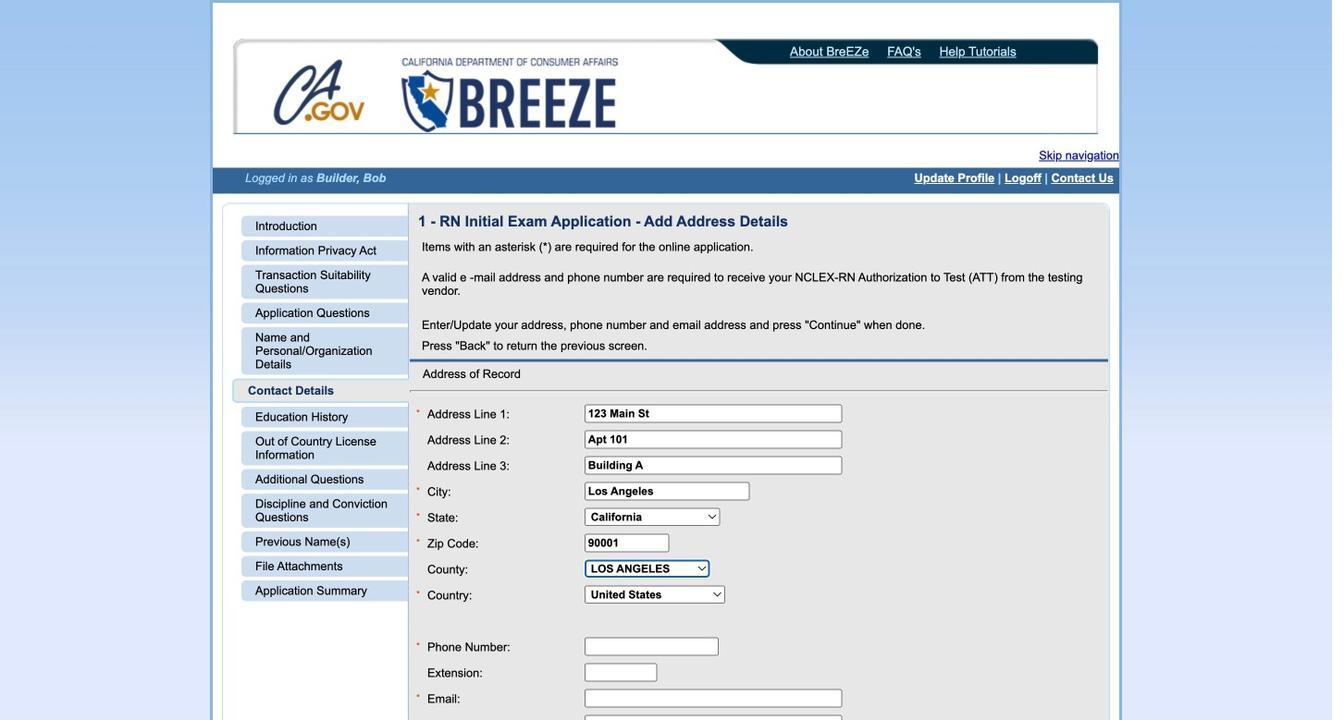 Task type: describe. For each thing, give the bounding box(es) containing it.
state of california breeze image
[[398, 58, 622, 132]]

ca.gov image
[[273, 58, 367, 130]]



Task type: locate. For each thing, give the bounding box(es) containing it.
None text field
[[585, 664, 657, 682], [585, 690, 842, 708], [585, 715, 842, 721], [585, 664, 657, 682], [585, 690, 842, 708], [585, 715, 842, 721]]

None text field
[[585, 405, 842, 423], [585, 430, 842, 449], [585, 456, 842, 475], [585, 482, 750, 501], [585, 534, 669, 553], [585, 638, 719, 656], [585, 405, 842, 423], [585, 430, 842, 449], [585, 456, 842, 475], [585, 482, 750, 501], [585, 534, 669, 553], [585, 638, 719, 656]]



